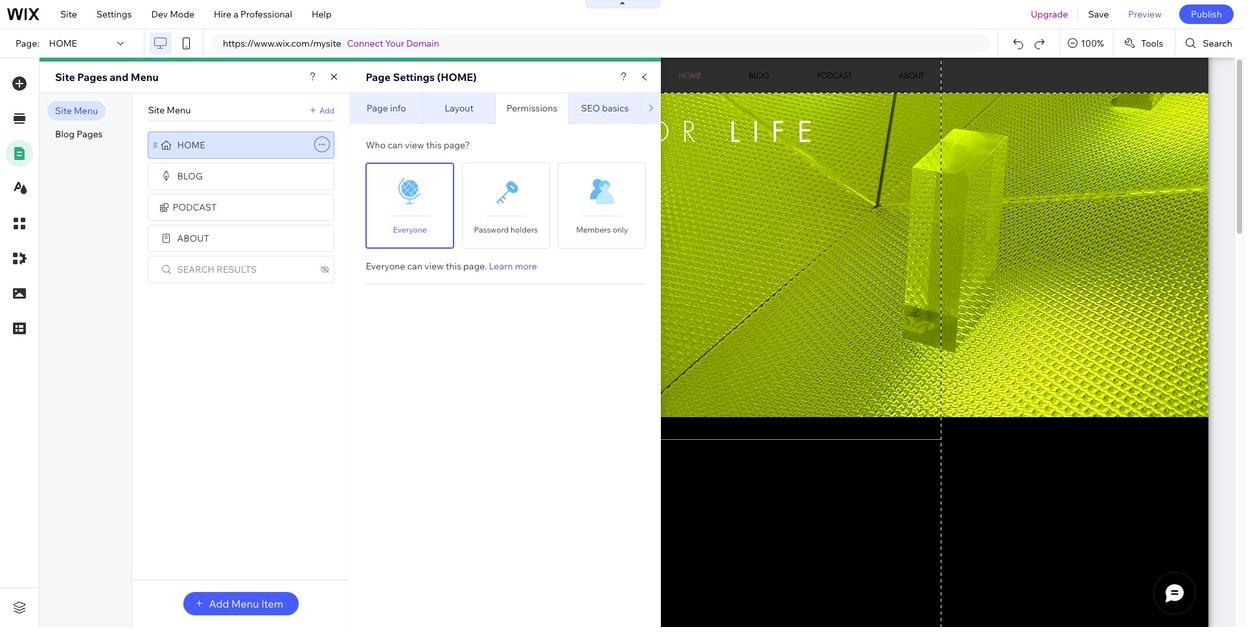 Task type: describe. For each thing, give the bounding box(es) containing it.
a
[[234, 8, 238, 20]]

layout
[[445, 102, 474, 114]]

view for everyone
[[425, 261, 444, 272]]

holders
[[511, 225, 538, 235]]

connect
[[347, 38, 383, 49]]

search results
[[177, 264, 257, 275]]

everyone for everyone
[[393, 225, 427, 235]]

0 horizontal spatial settings
[[96, 8, 132, 20]]

100%
[[1081, 38, 1104, 49]]

blog
[[55, 128, 75, 140]]

domain
[[406, 38, 439, 49]]

permissions
[[507, 102, 558, 114]]

advanced seo
[[657, 97, 699, 120]]

who can view this page?
[[366, 139, 470, 151]]

(home)
[[437, 71, 477, 84]]

can for everyone
[[407, 261, 423, 272]]

add for add
[[320, 105, 335, 115]]

help
[[312, 8, 332, 20]]

everyone for everyone can view this page. learn more
[[366, 261, 405, 272]]

podcast
[[173, 202, 217, 213]]

learn
[[489, 261, 513, 272]]

1 vertical spatial home
[[177, 139, 205, 151]]

members only
[[576, 225, 628, 235]]

tools button
[[1114, 29, 1175, 58]]

your
[[385, 38, 404, 49]]

page info
[[367, 102, 406, 114]]

professional
[[240, 8, 292, 20]]

page.
[[463, 261, 487, 272]]

publish button
[[1180, 5, 1234, 24]]

password
[[474, 225, 509, 235]]

page settings (home)
[[366, 71, 477, 84]]

mode
[[170, 8, 194, 20]]

only
[[613, 225, 628, 235]]

search
[[177, 264, 215, 275]]

page for page info
[[367, 102, 388, 114]]

100% button
[[1060, 29, 1113, 58]]

page for page settings (home)
[[366, 71, 391, 84]]

hire
[[214, 8, 231, 20]]

hire a professional
[[214, 8, 292, 20]]

0 horizontal spatial home
[[49, 38, 77, 49]]

can for who
[[388, 139, 403, 151]]

blog
[[177, 170, 203, 182]]

more
[[515, 261, 537, 272]]

item
[[261, 598, 283, 611]]

preview button
[[1119, 0, 1172, 29]]

everyone can view this page. learn more
[[366, 261, 537, 272]]



Task type: locate. For each thing, give the bounding box(es) containing it.
pages right blog
[[77, 128, 103, 140]]

0 horizontal spatial site menu
[[55, 105, 98, 117]]

home
[[49, 38, 77, 49], [177, 139, 205, 151]]

this left page.
[[446, 261, 461, 272]]

0 horizontal spatial add
[[209, 598, 229, 611]]

can right who
[[388, 139, 403, 151]]

upgrade
[[1031, 8, 1068, 20]]

1 vertical spatial add
[[209, 598, 229, 611]]

1 horizontal spatial view
[[425, 261, 444, 272]]

pages for blog
[[77, 128, 103, 140]]

0 vertical spatial settings
[[96, 8, 132, 20]]

pages left and
[[77, 71, 107, 84]]

1 horizontal spatial settings
[[393, 71, 435, 84]]

advanced
[[657, 97, 699, 108]]

this for page?
[[426, 139, 442, 151]]

1 vertical spatial this
[[446, 261, 461, 272]]

https://www.wix.com/mysite
[[223, 38, 341, 49]]

add
[[320, 105, 335, 115], [209, 598, 229, 611]]

view for who
[[405, 139, 424, 151]]

1 vertical spatial view
[[425, 261, 444, 272]]

search button
[[1176, 29, 1244, 58]]

basics
[[602, 102, 629, 114]]

this for page.
[[446, 261, 461, 272]]

seo left basics
[[581, 102, 600, 114]]

seo basics
[[581, 102, 629, 114]]

dev
[[151, 8, 168, 20]]

1 vertical spatial pages
[[77, 128, 103, 140]]

0 horizontal spatial view
[[405, 139, 424, 151]]

view
[[405, 139, 424, 151], [425, 261, 444, 272]]

tools
[[1141, 38, 1164, 49]]

search
[[1203, 38, 1233, 49]]

pages
[[77, 71, 107, 84], [77, 128, 103, 140]]

publish
[[1191, 8, 1222, 20]]

0 horizontal spatial this
[[426, 139, 442, 151]]

members
[[576, 225, 611, 235]]

1 vertical spatial everyone
[[366, 261, 405, 272]]

1 horizontal spatial home
[[177, 139, 205, 151]]

save button
[[1079, 0, 1119, 29]]

page?
[[444, 139, 470, 151]]

pages for site
[[77, 71, 107, 84]]

settings
[[96, 8, 132, 20], [393, 71, 435, 84]]

results
[[217, 264, 257, 275]]

add menu item
[[209, 598, 283, 611]]

can left page.
[[407, 261, 423, 272]]

page
[[366, 71, 391, 84], [367, 102, 388, 114]]

settings down domain
[[393, 71, 435, 84]]

home up the site pages and menu
[[49, 38, 77, 49]]

0 horizontal spatial can
[[388, 139, 403, 151]]

1 vertical spatial settings
[[393, 71, 435, 84]]

everyone
[[393, 225, 427, 235], [366, 261, 405, 272]]

settings left dev
[[96, 8, 132, 20]]

1 horizontal spatial can
[[407, 261, 423, 272]]

site menu
[[148, 104, 191, 116], [55, 105, 98, 117]]

1 horizontal spatial site menu
[[148, 104, 191, 116]]

seo
[[581, 102, 600, 114], [669, 108, 688, 120]]

0 horizontal spatial seo
[[581, 102, 600, 114]]

save
[[1088, 8, 1109, 20]]

dev mode
[[151, 8, 194, 20]]

add inside 'button'
[[209, 598, 229, 611]]

0 vertical spatial can
[[388, 139, 403, 151]]

menu
[[131, 71, 159, 84], [167, 104, 191, 116], [74, 105, 98, 117], [231, 598, 259, 611]]

site pages and menu
[[55, 71, 159, 84]]

and
[[110, 71, 128, 84]]

0 vertical spatial home
[[49, 38, 77, 49]]

page up page info
[[366, 71, 391, 84]]

preview
[[1129, 8, 1162, 20]]

0 vertical spatial view
[[405, 139, 424, 151]]

0 vertical spatial pages
[[77, 71, 107, 84]]

seo right basics
[[669, 108, 688, 120]]

home up blog
[[177, 139, 205, 151]]

who
[[366, 139, 386, 151]]

add left page info
[[320, 105, 335, 115]]

site
[[60, 8, 77, 20], [55, 71, 75, 84], [148, 104, 165, 116], [55, 105, 72, 117]]

password holders
[[474, 225, 538, 235]]

this
[[426, 139, 442, 151], [446, 261, 461, 272]]

page left info
[[367, 102, 388, 114]]

add menu item button
[[184, 592, 299, 616]]

0 vertical spatial add
[[320, 105, 335, 115]]

info
[[390, 102, 406, 114]]

can
[[388, 139, 403, 151], [407, 261, 423, 272]]

0 vertical spatial everyone
[[393, 225, 427, 235]]

view right who
[[405, 139, 424, 151]]

view left page.
[[425, 261, 444, 272]]

about
[[177, 233, 209, 244]]

1 vertical spatial can
[[407, 261, 423, 272]]

menu inside 'button'
[[231, 598, 259, 611]]

seo inside 'advanced seo'
[[669, 108, 688, 120]]

1 vertical spatial page
[[367, 102, 388, 114]]

add for add menu item
[[209, 598, 229, 611]]

https://www.wix.com/mysite connect your domain
[[223, 38, 439, 49]]

1 horizontal spatial this
[[446, 261, 461, 272]]

1 horizontal spatial add
[[320, 105, 335, 115]]

0 vertical spatial this
[[426, 139, 442, 151]]

this left page?
[[426, 139, 442, 151]]

blog pages
[[55, 128, 103, 140]]

1 horizontal spatial seo
[[669, 108, 688, 120]]

add left 'item' at left bottom
[[209, 598, 229, 611]]

0 vertical spatial page
[[366, 71, 391, 84]]

learn more link
[[489, 261, 537, 272]]



Task type: vqa. For each thing, say whether or not it's contained in the screenshot.
the left SEO
yes



